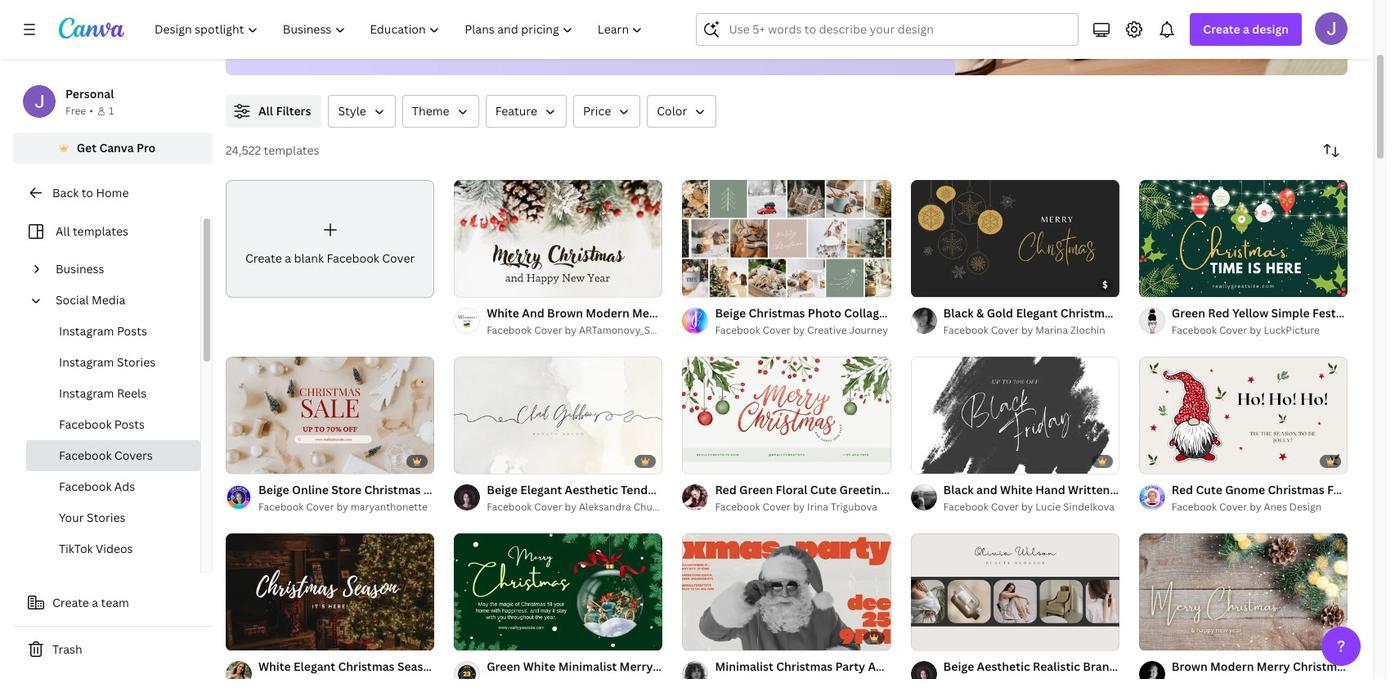 Task type: locate. For each thing, give the bounding box(es) containing it.
merry
[[620, 658, 653, 674], [1257, 658, 1291, 674]]

beige up facebook cover by creative journey link
[[715, 305, 746, 321]]

ads
[[114, 479, 135, 494]]

2 vertical spatial elegant
[[294, 658, 336, 674]]

Search search field
[[729, 14, 1069, 45]]

minimalist inside minimalist christmas party announcement facebook cover link
[[715, 658, 774, 674]]

0 vertical spatial templates
[[264, 142, 320, 158]]

0 vertical spatial elegant
[[1017, 305, 1058, 321]]

modern
[[1211, 658, 1255, 674]]

templates down back to home
[[73, 223, 128, 239]]

white elegant christmas season facebook cover link
[[259, 657, 530, 675]]

by down the store
[[337, 500, 348, 514]]

1 vertical spatial posts
[[114, 416, 145, 432]]

elegant inside beige elegant aesthetic tender beauty salon facebook cover facebook cover by aleksandra chubar
[[521, 482, 562, 497]]

theme button
[[402, 95, 479, 128]]

tender
[[621, 482, 660, 497]]

filters
[[276, 103, 311, 119]]

beige elegant aesthetic tender beauty salon facebook cover image
[[454, 356, 663, 474]]

1 horizontal spatial minimalist
[[715, 658, 774, 674]]

2 horizontal spatial beige
[[715, 305, 746, 321]]

create a team button
[[13, 587, 213, 619]]

get
[[77, 140, 97, 155]]

cover
[[382, 250, 415, 266], [945, 305, 978, 321], [1224, 305, 1257, 321], [535, 323, 563, 337], [763, 323, 791, 337], [991, 323, 1019, 337], [1220, 323, 1248, 337], [506, 482, 539, 497], [795, 482, 828, 497], [306, 500, 334, 514], [535, 500, 563, 514], [763, 500, 791, 514], [991, 500, 1019, 514], [1220, 500, 1248, 514], [497, 658, 530, 674], [771, 658, 804, 674], [1013, 658, 1046, 674]]

beige for beige christmas photo collage facebook cover
[[715, 305, 746, 321]]

0 vertical spatial a
[[1244, 21, 1250, 37]]

artamonovy_studio
[[579, 323, 681, 337]]

a left team
[[92, 595, 98, 610]]

beauty
[[662, 482, 702, 497]]

green
[[487, 658, 521, 674]]

christmas inside beige online store christmas sale facebook cover facebook cover by maryanthonette
[[364, 482, 421, 497]]

a
[[1244, 21, 1250, 37], [285, 250, 291, 266], [92, 595, 98, 610]]

1 horizontal spatial merry
[[1257, 658, 1291, 674]]

facebook ads link
[[26, 471, 200, 502]]

0 vertical spatial stories
[[117, 354, 156, 370]]

1 vertical spatial all
[[56, 223, 70, 239]]

party
[[836, 658, 866, 674]]

all left filters
[[259, 103, 273, 119]]

instagram up facebook posts
[[59, 385, 114, 401]]

stories inside your stories link
[[87, 510, 126, 525]]

create left design
[[1204, 21, 1241, 37]]

anes
[[1264, 500, 1288, 514]]

create left "blank"
[[245, 250, 282, 266]]

create a design button
[[1191, 13, 1302, 46]]

templates for all templates
[[73, 223, 128, 239]]

journey
[[850, 323, 889, 337]]

all filters button
[[226, 95, 322, 128]]

theme
[[412, 103, 450, 119]]

create inside button
[[52, 595, 89, 610]]

stories inside instagram stories link
[[117, 354, 156, 370]]

0 horizontal spatial merry
[[620, 658, 653, 674]]

0 vertical spatial create
[[1204, 21, 1241, 37]]

instagram for instagram reels
[[59, 385, 114, 401]]

aesthetic
[[565, 482, 618, 497]]

3 instagram from the top
[[59, 385, 114, 401]]

white
[[259, 658, 291, 674], [523, 658, 556, 674]]

minimalist
[[559, 658, 617, 674], [715, 658, 774, 674]]

2 vertical spatial a
[[92, 595, 98, 610]]

2 horizontal spatial create
[[1204, 21, 1241, 37]]

all inside button
[[259, 103, 273, 119]]

stories for your stories
[[87, 510, 126, 525]]

by inside black & gold elegant christmas baubles facebook cover facebook cover by marina zlochin
[[1022, 323, 1034, 337]]

2 vertical spatial instagram
[[59, 385, 114, 401]]

blank
[[294, 250, 324, 266]]

chubar
[[634, 500, 669, 514]]

creative
[[808, 323, 847, 337]]

black & gold elegant christmas baubles facebook cover image
[[911, 180, 1120, 297]]

posts for facebook posts
[[114, 416, 145, 432]]

a left design
[[1244, 21, 1250, 37]]

lucie
[[1036, 500, 1061, 514]]

templates for 24,522 templates
[[264, 142, 320, 158]]

by left irina
[[793, 500, 805, 514]]

a for team
[[92, 595, 98, 610]]

to
[[82, 185, 93, 200]]

0 horizontal spatial templates
[[73, 223, 128, 239]]

stories
[[117, 354, 156, 370], [87, 510, 126, 525]]

brown modern merry christmas facebo
[[1172, 658, 1387, 674]]

facebook cover by artamonovy_studio
[[487, 323, 681, 337]]

black
[[944, 305, 974, 321]]

red
[[1172, 482, 1194, 497]]

by left creative
[[793, 323, 805, 337]]

all down back
[[56, 223, 70, 239]]

1 horizontal spatial all
[[259, 103, 273, 119]]

instagram posts
[[59, 323, 147, 339]]

0 horizontal spatial create
[[52, 595, 89, 610]]

instagram up instagram reels
[[59, 354, 114, 370]]

by left marina
[[1022, 323, 1034, 337]]

by left luckpicture
[[1250, 323, 1262, 337]]

0 horizontal spatial elegant
[[294, 658, 336, 674]]

red cute gnome christmas facebook cover image
[[1140, 356, 1348, 474]]

create for create a team
[[52, 595, 89, 610]]

0 vertical spatial instagram
[[59, 323, 114, 339]]

minimalist christmas party announcement facebook cover image
[[683, 533, 891, 650]]

create a blank facebook cover
[[245, 250, 415, 266]]

1 vertical spatial elegant
[[521, 482, 562, 497]]

1
[[109, 104, 114, 118]]

templates down filters
[[264, 142, 320, 158]]

0 horizontal spatial a
[[92, 595, 98, 610]]

0 horizontal spatial beige
[[259, 482, 289, 497]]

create for create a blank facebook cover
[[245, 250, 282, 266]]

christmas
[[749, 305, 805, 321], [1061, 305, 1118, 321], [364, 482, 421, 497], [1269, 482, 1325, 497], [338, 658, 395, 674], [656, 658, 712, 674], [777, 658, 833, 674], [1293, 658, 1350, 674]]

a inside button
[[92, 595, 98, 610]]

0 horizontal spatial minimalist
[[559, 658, 617, 674]]

create inside dropdown button
[[1204, 21, 1241, 37]]

color button
[[647, 95, 717, 128]]

2 instagram from the top
[[59, 354, 114, 370]]

beige christmas photo collage facebook cover image
[[683, 180, 891, 297]]

beige left online at the left
[[259, 482, 289, 497]]

instagram for instagram stories
[[59, 354, 114, 370]]

None search field
[[697, 13, 1079, 46]]

templates
[[264, 142, 320, 158], [73, 223, 128, 239]]

1 horizontal spatial create
[[245, 250, 282, 266]]

gold
[[987, 305, 1014, 321]]

elegant up the facebook cover by aleksandra chubar link
[[521, 482, 562, 497]]

0 horizontal spatial all
[[56, 223, 70, 239]]

store
[[332, 482, 362, 497]]

beige inside beige online store christmas sale facebook cover facebook cover by maryanthonette
[[259, 482, 289, 497]]

elegant inside black & gold elegant christmas baubles facebook cover facebook cover by marina zlochin
[[1017, 305, 1058, 321]]

instagram down social media
[[59, 323, 114, 339]]

2 minimalist from the left
[[715, 658, 774, 674]]

facebook cover by irina trigubova
[[715, 500, 878, 514]]

green white minimalist merry christmas facebook cover image
[[454, 533, 663, 650]]

white and brown modern merry christmas and happy new year facebook cover image
[[454, 180, 663, 297]]

beige
[[715, 305, 746, 321], [259, 482, 289, 497], [487, 482, 518, 497]]

season
[[398, 658, 438, 674]]

beige for beige online store christmas sale facebook cover
[[259, 482, 289, 497]]

personal
[[65, 86, 114, 101]]

online
[[292, 482, 329, 497]]

facebook cover by maryanthonette link
[[259, 499, 435, 515]]

all
[[259, 103, 273, 119], [56, 223, 70, 239]]

all for all filters
[[259, 103, 273, 119]]

facebook cover by creative journey link
[[715, 322, 891, 339]]

a left "blank"
[[285, 250, 291, 266]]

trigubova
[[831, 500, 878, 514]]

1 horizontal spatial white
[[523, 658, 556, 674]]

elegant up 'facebook cover by marina zlochin' link
[[1017, 305, 1058, 321]]

cover inside red cute gnome christmas facebook c facebook cover by anes design
[[1220, 500, 1248, 514]]

posts down reels in the left of the page
[[114, 416, 145, 432]]

facebook cover by lucie sindelkova link
[[944, 499, 1120, 515]]

2 horizontal spatial elegant
[[1017, 305, 1058, 321]]

black & gold elegant christmas baubles facebook cover facebook cover by marina zlochin
[[944, 305, 1257, 337]]

2 horizontal spatial a
[[1244, 21, 1250, 37]]

stories down facebook ads link
[[87, 510, 126, 525]]

beige inside beige christmas photo collage facebook cover facebook cover by creative journey
[[715, 305, 746, 321]]

luckpicture
[[1264, 323, 1320, 337]]

baubles
[[1120, 305, 1165, 321]]

beige right sale
[[487, 482, 518, 497]]

1 horizontal spatial beige
[[487, 482, 518, 497]]

by
[[565, 323, 577, 337], [793, 323, 805, 337], [1022, 323, 1034, 337], [1250, 323, 1262, 337], [337, 500, 348, 514], [565, 500, 577, 514], [793, 500, 805, 514], [1022, 500, 1034, 514], [1250, 500, 1262, 514]]

0 vertical spatial posts
[[117, 323, 147, 339]]

red green floral cute greeting merry christmas facebook cover image
[[683, 356, 891, 474]]

home
[[96, 185, 129, 200]]

cute
[[1196, 482, 1223, 497]]

elegant down "white elegant christmas season facebook cover" image
[[294, 658, 336, 674]]

all templates
[[56, 223, 128, 239]]

1 instagram from the top
[[59, 323, 114, 339]]

create a team
[[52, 595, 129, 610]]

get canva pro
[[77, 140, 156, 155]]

instagram
[[59, 323, 114, 339], [59, 354, 114, 370], [59, 385, 114, 401]]

1 minimalist from the left
[[559, 658, 617, 674]]

green red yellow simple festive illustration christmas quote facebook cover image
[[1140, 180, 1348, 297]]

0 horizontal spatial white
[[259, 658, 291, 674]]

stories up reels in the left of the page
[[117, 354, 156, 370]]

1 vertical spatial stories
[[87, 510, 126, 525]]

1 merry from the left
[[620, 658, 653, 674]]

by down aesthetic
[[565, 500, 577, 514]]

collage
[[845, 305, 886, 321]]

beige inside beige elegant aesthetic tender beauty salon facebook cover facebook cover by aleksandra chubar
[[487, 482, 518, 497]]

create a design
[[1204, 21, 1289, 37]]

by left lucie
[[1022, 500, 1034, 514]]

style
[[338, 103, 366, 119]]

1 horizontal spatial templates
[[264, 142, 320, 158]]

24,522 templates
[[226, 142, 320, 158]]

get canva pro button
[[13, 133, 213, 164]]

social media
[[56, 292, 125, 308]]

posts down social media link
[[117, 323, 147, 339]]

a inside dropdown button
[[1244, 21, 1250, 37]]

business link
[[49, 254, 191, 285]]

white elegant christmas season facebook cover
[[259, 658, 530, 674]]

tiktok videos
[[59, 541, 133, 556]]

instagram stories
[[59, 354, 156, 370]]

by left anes at the bottom right of the page
[[1250, 500, 1262, 514]]

create left team
[[52, 595, 89, 610]]

1 vertical spatial a
[[285, 250, 291, 266]]

by left "artamonovy_studio"
[[565, 323, 577, 337]]

beige elegant aesthetic tender beauty salon facebook cover facebook cover by aleksandra chubar
[[487, 482, 828, 514]]

1 vertical spatial create
[[245, 250, 282, 266]]

0 vertical spatial all
[[259, 103, 273, 119]]

by inside beige christmas photo collage facebook cover facebook cover by creative journey
[[793, 323, 805, 337]]

1 horizontal spatial a
[[285, 250, 291, 266]]

create for create a design
[[1204, 21, 1241, 37]]

2 vertical spatial create
[[52, 595, 89, 610]]

1 horizontal spatial elegant
[[521, 482, 562, 497]]

elegant
[[1017, 305, 1058, 321], [521, 482, 562, 497], [294, 658, 336, 674]]

1 vertical spatial instagram
[[59, 354, 114, 370]]

1 vertical spatial templates
[[73, 223, 128, 239]]

top level navigation element
[[144, 13, 657, 46]]



Task type: describe. For each thing, give the bounding box(es) containing it.
Sort by button
[[1316, 134, 1348, 167]]

$
[[1103, 278, 1108, 290]]

minimalist inside green white minimalist merry christmas facebook cover link
[[559, 658, 617, 674]]

trash
[[52, 641, 82, 657]]

instagram reels
[[59, 385, 147, 401]]

videos
[[96, 541, 133, 556]]

facebook inside 'link'
[[715, 500, 761, 514]]

reels
[[117, 385, 147, 401]]

beige online store christmas sale facebook cover image
[[226, 356, 435, 474]]

facebook cover by artamonovy_studio link
[[487, 322, 681, 339]]

color
[[657, 103, 688, 119]]

christmas inside black & gold elegant christmas baubles facebook cover facebook cover by marina zlochin
[[1061, 305, 1118, 321]]

facebook cover by lucie sindelkova
[[944, 500, 1115, 514]]

facebook covers
[[59, 448, 153, 463]]

by inside beige online store christmas sale facebook cover facebook cover by maryanthonette
[[337, 500, 348, 514]]

announcement
[[868, 658, 954, 674]]

christmas inside red cute gnome christmas facebook c facebook cover by anes design
[[1269, 482, 1325, 497]]

back to home link
[[13, 177, 213, 209]]

cover inside 'link'
[[763, 500, 791, 514]]

posts for instagram posts
[[117, 323, 147, 339]]

sale
[[424, 482, 447, 497]]

tiktok
[[59, 541, 93, 556]]

facebook cover by anes design link
[[1172, 499, 1348, 515]]

stories for instagram stories
[[117, 354, 156, 370]]

c
[[1384, 482, 1387, 497]]

beige for beige elegant aesthetic tender beauty salon facebook cover
[[487, 482, 518, 497]]

a for design
[[1244, 21, 1250, 37]]

facebook cover by irina trigubova link
[[715, 499, 891, 515]]

design
[[1290, 500, 1322, 514]]

beige aesthetic realistic brand mood board film photo collage facebook cover image
[[911, 533, 1120, 650]]

christmas inside beige christmas photo collage facebook cover facebook cover by creative journey
[[749, 305, 805, 321]]

minimalist christmas party announcement facebook cover
[[715, 658, 1046, 674]]

back
[[52, 185, 79, 200]]

1 white from the left
[[259, 658, 291, 674]]

maryanthonette
[[351, 500, 428, 514]]

pro
[[137, 140, 156, 155]]

instagram stories link
[[26, 347, 200, 378]]

facebook cover by aleksandra chubar link
[[487, 499, 669, 515]]

facebook cover by marina zlochin link
[[944, 322, 1120, 339]]

your
[[59, 510, 84, 525]]

all templates link
[[23, 216, 191, 247]]

black and white hand written black friday sale facebook cover image
[[911, 356, 1120, 474]]

instagram posts link
[[26, 316, 200, 347]]

facebook posts
[[59, 416, 145, 432]]

style button
[[328, 95, 396, 128]]

green white minimalist merry christmas facebook cover link
[[487, 658, 804, 676]]

tiktok videos link
[[26, 533, 200, 565]]

price
[[583, 103, 611, 119]]

elegant for beige elegant aesthetic tender beauty salon facebook cover facebook cover by aleksandra chubar
[[521, 482, 562, 497]]

red cute gnome christmas facebook c link
[[1172, 481, 1387, 499]]

beige christmas photo collage facebook cover link
[[715, 304, 978, 322]]

jacob simon image
[[1316, 12, 1348, 45]]

social
[[56, 292, 89, 308]]

brown modern merry christmas facebo link
[[1172, 658, 1387, 676]]

team
[[101, 595, 129, 610]]

2 merry from the left
[[1257, 658, 1291, 674]]

design
[[1253, 21, 1289, 37]]

instagram reels link
[[26, 378, 200, 409]]

by inside facebook cover by luckpicture link
[[1250, 323, 1262, 337]]

by inside facebook cover by irina trigubova 'link'
[[793, 500, 805, 514]]

trash link
[[13, 633, 213, 666]]

by inside facebook cover by lucie sindelkova link
[[1022, 500, 1034, 514]]

24,522
[[226, 142, 261, 158]]

&
[[977, 305, 985, 321]]

media
[[92, 292, 125, 308]]

social media link
[[49, 285, 191, 316]]

by inside facebook cover by artamonovy_studio 'link'
[[565, 323, 577, 337]]

by inside red cute gnome christmas facebook c facebook cover by anes design
[[1250, 500, 1262, 514]]

irina
[[808, 500, 829, 514]]

facebook inside 'link'
[[487, 323, 532, 337]]

brown
[[1172, 658, 1208, 674]]

•
[[89, 104, 93, 118]]

facebook cover by luckpicture
[[1172, 323, 1320, 337]]

all for all templates
[[56, 223, 70, 239]]

free •
[[65, 104, 93, 118]]

free
[[65, 104, 86, 118]]

your stories
[[59, 510, 126, 525]]

beige online store christmas sale facebook cover facebook cover by maryanthonette
[[259, 482, 539, 514]]

cover inside 'link'
[[535, 323, 563, 337]]

facebo
[[1353, 658, 1387, 674]]

green white minimalist merry christmas facebook cover
[[487, 658, 804, 674]]

elegant for white elegant christmas season facebook cover
[[294, 658, 336, 674]]

canva
[[99, 140, 134, 155]]

all filters
[[259, 103, 311, 119]]

beige elegant aesthetic tender beauty salon facebook cover link
[[487, 481, 828, 499]]

white elegant christmas season facebook cover image
[[226, 533, 435, 650]]

instagram for instagram posts
[[59, 323, 114, 339]]

photo
[[808, 305, 842, 321]]

marina
[[1036, 323, 1069, 337]]

facebook posts link
[[26, 409, 200, 440]]

covers
[[114, 448, 153, 463]]

black & gold elegant christmas baubles facebook cover link
[[944, 304, 1257, 322]]

gnome
[[1226, 482, 1266, 497]]

create a blank facebook cover element
[[226, 180, 435, 298]]

2 white from the left
[[523, 658, 556, 674]]

salon
[[705, 482, 736, 497]]

minimalist christmas party announcement facebook cover link
[[715, 658, 1046, 676]]

price button
[[574, 95, 641, 128]]

aleksandra
[[579, 500, 631, 514]]

brown modern merry christmas facebook cover image
[[1140, 533, 1348, 650]]

business
[[56, 261, 104, 277]]

by inside beige elegant aesthetic tender beauty salon facebook cover facebook cover by aleksandra chubar
[[565, 500, 577, 514]]

a for blank
[[285, 250, 291, 266]]

back to home
[[52, 185, 129, 200]]

red cute gnome christmas facebook c facebook cover by anes design
[[1172, 482, 1387, 514]]



Task type: vqa. For each thing, say whether or not it's contained in the screenshot.
rightmost an
no



